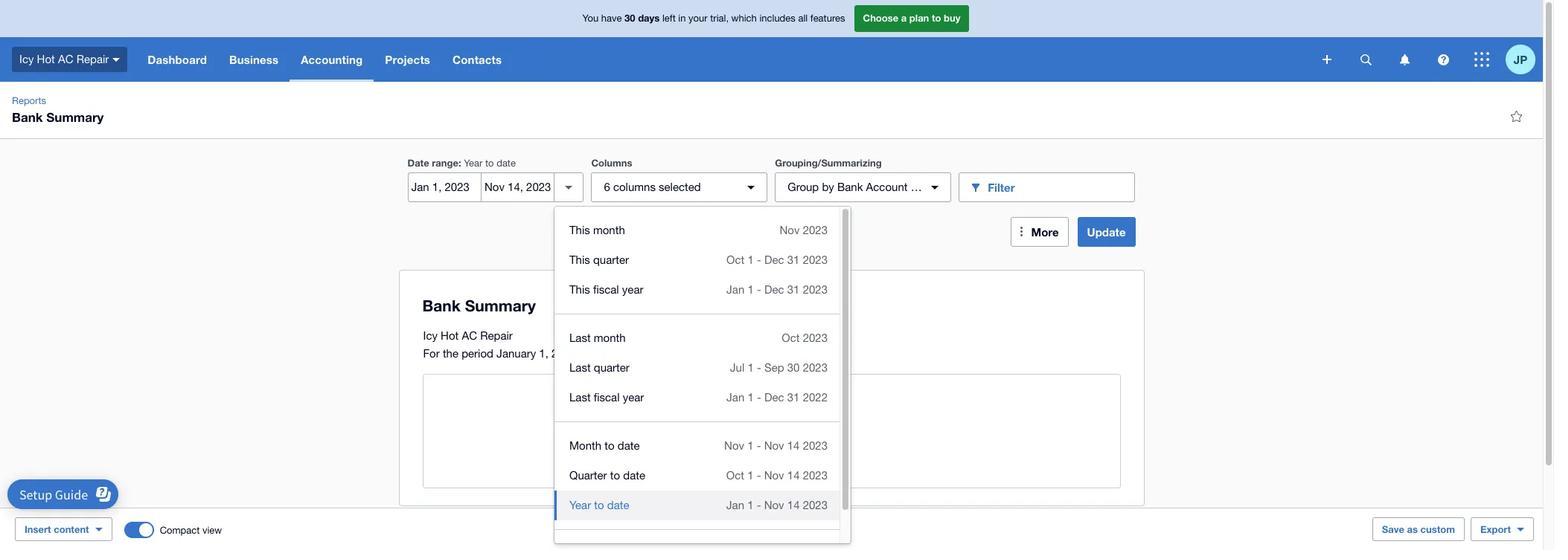 Task type: locate. For each thing, give the bounding box(es) containing it.
0 horizontal spatial hot
[[37, 53, 55, 65]]

hot up the
[[441, 330, 459, 342]]

0 horizontal spatial 30
[[625, 12, 635, 24]]

business
[[229, 53, 279, 66]]

1 14 from the top
[[787, 440, 800, 453]]

2 vertical spatial dec
[[764, 392, 784, 404]]

dashboard
[[148, 53, 207, 66]]

date up select end date field
[[497, 158, 516, 169]]

2 1 from the top
[[748, 284, 754, 296]]

0 vertical spatial fiscal
[[593, 284, 619, 296]]

jan
[[727, 284, 745, 296], [727, 392, 745, 404], [726, 499, 744, 512]]

- for oct 1 - dec 31 2023
[[757, 254, 761, 266]]

0 horizontal spatial repair
[[76, 53, 109, 65]]

1 vertical spatial bank
[[837, 181, 863, 194]]

2 vertical spatial last
[[569, 392, 591, 404]]

Select start date field
[[408, 173, 481, 202]]

3 dec from the top
[[764, 392, 784, 404]]

dec down sep
[[764, 392, 784, 404]]

svg image
[[1475, 52, 1489, 67], [1360, 54, 1371, 65], [1400, 54, 1409, 65]]

jan down the jul
[[727, 392, 745, 404]]

0 horizontal spatial svg image
[[113, 58, 120, 62]]

1 horizontal spatial repair
[[480, 330, 513, 342]]

- left sep
[[757, 362, 761, 374]]

0 horizontal spatial bank
[[12, 109, 43, 125]]

filter
[[988, 181, 1015, 194]]

bank right by
[[837, 181, 863, 194]]

icy inside popup button
[[19, 53, 34, 65]]

last quarter
[[569, 362, 630, 374]]

oct for oct 1 - nov 14 2023
[[726, 470, 744, 482]]

banner containing jp
[[0, 0, 1543, 82]]

by
[[822, 181, 834, 194]]

3 31 from the top
[[787, 392, 800, 404]]

ac up period
[[462, 330, 477, 342]]

this quarter
[[569, 254, 629, 266]]

to
[[932, 12, 941, 24], [485, 158, 494, 169], [580, 348, 589, 360], [605, 440, 615, 453], [760, 440, 770, 453], [610, 470, 620, 482], [594, 499, 604, 512]]

2 vertical spatial 31
[[787, 392, 800, 404]]

year for this fiscal year
[[622, 284, 643, 296]]

6 - from the top
[[757, 470, 761, 482]]

date
[[497, 158, 516, 169], [618, 440, 640, 453], [623, 470, 645, 482], [607, 499, 629, 512]]

1 vertical spatial ac
[[462, 330, 477, 342]]

repair inside icy hot ac repair for the period january 1, 2023 to november 14, 2023
[[480, 330, 513, 342]]

1 right the jul
[[748, 362, 754, 374]]

1 horizontal spatial year
[[569, 499, 591, 512]]

to right :
[[485, 158, 494, 169]]

6 1 from the top
[[747, 470, 754, 482]]

oct
[[727, 254, 745, 266], [782, 332, 800, 345], [726, 470, 744, 482]]

icy inside icy hot ac repair for the period january 1, 2023 to november 14, 2023
[[423, 330, 438, 342]]

0 vertical spatial 31
[[787, 254, 800, 266]]

0 vertical spatial 30
[[625, 12, 635, 24]]

hot inside popup button
[[37, 53, 55, 65]]

2023 right 1,
[[552, 348, 576, 360]]

dec up jan 1 - dec 31 2023
[[764, 254, 784, 266]]

jan 1 - nov 14 2023
[[726, 499, 828, 512]]

0 vertical spatial dec
[[764, 254, 784, 266]]

year down the this quarter
[[622, 284, 643, 296]]

1 vertical spatial 30
[[787, 362, 800, 374]]

as
[[1407, 524, 1418, 536]]

2023
[[803, 224, 828, 237], [803, 254, 828, 266], [803, 284, 828, 296], [803, 332, 828, 345], [552, 348, 576, 360], [666, 348, 691, 360], [803, 362, 828, 374], [803, 440, 828, 453], [803, 470, 828, 482], [803, 499, 828, 512]]

columns
[[613, 181, 656, 194]]

1 horizontal spatial hot
[[441, 330, 459, 342]]

14 for nov 1 - nov 14 2023
[[787, 440, 800, 453]]

bank down 'reports' link
[[12, 109, 43, 125]]

0 vertical spatial icy
[[19, 53, 34, 65]]

1 1 from the top
[[748, 254, 754, 266]]

to down last month on the bottom left of the page
[[580, 348, 589, 360]]

last down "last quarter"
[[569, 392, 591, 404]]

- for jul 1 - sep 30 2023
[[757, 362, 761, 374]]

projects button
[[374, 37, 441, 82]]

31
[[787, 254, 800, 266], [787, 284, 800, 296], [787, 392, 800, 404]]

for
[[423, 348, 440, 360]]

nov for jan
[[764, 499, 784, 512]]

icy hot ac repair
[[19, 53, 109, 65]]

1 vertical spatial dec
[[764, 284, 784, 296]]

6 columns selected
[[604, 181, 701, 194]]

this for this quarter
[[569, 254, 590, 266]]

repair up period
[[480, 330, 513, 342]]

0 horizontal spatial year
[[464, 158, 483, 169]]

1 - from the top
[[757, 254, 761, 266]]

0 vertical spatial bank
[[12, 109, 43, 125]]

0 vertical spatial 14
[[787, 440, 800, 453]]

1 vertical spatial jan
[[727, 392, 745, 404]]

0 vertical spatial this
[[569, 224, 590, 237]]

ac inside icy hot ac repair for the period january 1, 2023 to november 14, 2023
[[462, 330, 477, 342]]

- up jan 1 - dec 31 2023
[[757, 254, 761, 266]]

1 down oct 1 - dec 31 2023
[[748, 284, 754, 296]]

0 vertical spatial month
[[593, 224, 625, 237]]

update button
[[1077, 217, 1135, 247]]

0 vertical spatial hot
[[37, 53, 55, 65]]

1 left show
[[747, 440, 754, 453]]

dec down oct 1 - dec 31 2023
[[764, 284, 784, 296]]

jul 1 - sep 30 2023
[[730, 362, 828, 374]]

1 vertical spatial last
[[569, 362, 591, 374]]

2023 down here
[[803, 470, 828, 482]]

year down "last quarter"
[[623, 392, 644, 404]]

hot for icy hot ac repair
[[37, 53, 55, 65]]

2 horizontal spatial svg image
[[1438, 54, 1449, 65]]

bank inside reports bank summary
[[12, 109, 43, 125]]

svg image
[[1438, 54, 1449, 65], [1323, 55, 1332, 64], [113, 58, 120, 62]]

3 this from the top
[[569, 284, 590, 296]]

30 right have at the left top of the page
[[625, 12, 635, 24]]

date for quarter to date
[[623, 470, 645, 482]]

list box
[[555, 207, 840, 551]]

repair inside the icy hot ac repair popup button
[[76, 53, 109, 65]]

14 down show
[[787, 470, 800, 482]]

choose a plan to buy
[[863, 12, 961, 24]]

7 - from the top
[[757, 499, 761, 512]]

last month
[[569, 332, 626, 345]]

1 vertical spatial hot
[[441, 330, 459, 342]]

date up the quarter to date
[[618, 440, 640, 453]]

3 1 from the top
[[748, 362, 754, 374]]

dec for jan 1 - dec 31 2023
[[764, 284, 784, 296]]

2 vertical spatial this
[[569, 284, 590, 296]]

1 vertical spatial oct
[[782, 332, 800, 345]]

0 horizontal spatial icy
[[19, 53, 34, 65]]

last for last month
[[569, 332, 591, 345]]

oct for oct 2023
[[782, 332, 800, 345]]

1 down jul 1 - sep 30 2023
[[748, 392, 754, 404]]

here
[[803, 440, 825, 453]]

oct up jan 1 - dec 31 2023
[[727, 254, 745, 266]]

1 horizontal spatial icy
[[423, 330, 438, 342]]

year right :
[[464, 158, 483, 169]]

fiscal down the this quarter
[[593, 284, 619, 296]]

ac inside the icy hot ac repair popup button
[[58, 53, 73, 65]]

3 - from the top
[[757, 362, 761, 374]]

14 for oct 1 - nov 14 2023
[[787, 470, 800, 482]]

1 horizontal spatial ac
[[462, 330, 477, 342]]

to inside icy hot ac repair for the period january 1, 2023 to november 14, 2023
[[580, 348, 589, 360]]

hot
[[37, 53, 55, 65], [441, 330, 459, 342]]

nov for oct
[[764, 470, 784, 482]]

in
[[678, 13, 686, 24]]

update
[[1087, 226, 1126, 239]]

1 for jan 1 - dec 31 2022
[[748, 392, 754, 404]]

year
[[464, 158, 483, 169], [569, 499, 591, 512]]

2 14 from the top
[[787, 470, 800, 482]]

icy
[[19, 53, 34, 65], [423, 330, 438, 342]]

view
[[202, 525, 222, 536]]

hot up reports
[[37, 53, 55, 65]]

jan down oct 1 - nov 14 2023
[[726, 499, 744, 512]]

dec
[[764, 254, 784, 266], [764, 284, 784, 296], [764, 392, 784, 404]]

last up "last quarter"
[[569, 332, 591, 345]]

icy up reports
[[19, 53, 34, 65]]

0 vertical spatial year
[[622, 284, 643, 296]]

1 vertical spatial repair
[[480, 330, 513, 342]]

this down the this quarter
[[569, 284, 590, 296]]

5 - from the top
[[757, 440, 761, 453]]

31 down nov 2023
[[787, 254, 800, 266]]

- down nothing to show here
[[757, 470, 761, 482]]

nothing to show here
[[718, 440, 825, 453]]

quarter up this fiscal year
[[593, 254, 629, 266]]

31 for jan 1 - dec 31 2022
[[787, 392, 800, 404]]

30 inside group
[[787, 362, 800, 374]]

2023 up jul 1 - sep 30 2023
[[803, 332, 828, 345]]

navigation inside banner
[[136, 37, 1312, 82]]

oct down nothing
[[726, 470, 744, 482]]

1 down oct 1 - nov 14 2023
[[747, 499, 754, 512]]

includes
[[760, 13, 796, 24]]

dashboard link
[[136, 37, 218, 82]]

insert
[[25, 524, 51, 536]]

you
[[582, 13, 599, 24]]

year to date
[[569, 499, 629, 512]]

1 down nothing
[[747, 470, 754, 482]]

0 vertical spatial jan
[[727, 284, 745, 296]]

1
[[748, 254, 754, 266], [748, 284, 754, 296], [748, 362, 754, 374], [748, 392, 754, 404], [747, 440, 754, 453], [747, 470, 754, 482], [747, 499, 754, 512]]

1 vertical spatial year
[[623, 392, 644, 404]]

jan for jan 1 - nov 14 2023
[[726, 499, 744, 512]]

hot inside icy hot ac repair for the period january 1, 2023 to november 14, 2023
[[441, 330, 459, 342]]

0 vertical spatial last
[[569, 332, 591, 345]]

which
[[731, 13, 757, 24]]

choose
[[863, 12, 899, 24]]

1 for jan 1 - nov 14 2023
[[747, 499, 754, 512]]

2 vertical spatial 14
[[787, 499, 800, 512]]

compact view
[[160, 525, 222, 536]]

0 vertical spatial oct
[[727, 254, 745, 266]]

7 1 from the top
[[747, 499, 754, 512]]

2 - from the top
[[757, 284, 761, 296]]

nov
[[780, 224, 800, 237], [724, 440, 744, 453], [764, 440, 784, 453], [764, 470, 784, 482], [764, 499, 784, 512]]

nov 2023
[[780, 224, 828, 237]]

date down month to date
[[623, 470, 645, 482]]

this
[[569, 224, 590, 237], [569, 254, 590, 266], [569, 284, 590, 296]]

export
[[1481, 524, 1511, 536]]

31 for oct 1 - dec 31 2023
[[787, 254, 800, 266]]

0 vertical spatial quarter
[[593, 254, 629, 266]]

projects
[[385, 53, 430, 66]]

month up the this quarter
[[593, 224, 625, 237]]

fiscal for this
[[593, 284, 619, 296]]

31 down oct 1 - dec 31 2023
[[787, 284, 800, 296]]

2 vertical spatial jan
[[726, 499, 744, 512]]

- left show
[[757, 440, 761, 453]]

ac
[[58, 53, 73, 65], [462, 330, 477, 342]]

- down jul 1 - sep 30 2023
[[757, 392, 761, 404]]

this up the this quarter
[[569, 224, 590, 237]]

last down icy hot ac repair for the period january 1, 2023 to november 14, 2023
[[569, 362, 591, 374]]

nothing
[[718, 440, 757, 453]]

to inside date range : year to date
[[485, 158, 494, 169]]

- down oct 1 - dec 31 2023
[[757, 284, 761, 296]]

1 for nov 1 - nov 14 2023
[[747, 440, 754, 453]]

repair for icy hot ac repair
[[76, 53, 109, 65]]

1 vertical spatial 14
[[787, 470, 800, 482]]

hot for icy hot ac repair for the period january 1, 2023 to november 14, 2023
[[441, 330, 459, 342]]

14 down oct 1 - nov 14 2023
[[787, 499, 800, 512]]

14 for jan 1 - nov 14 2023
[[787, 499, 800, 512]]

14 left here
[[787, 440, 800, 453]]

4 - from the top
[[757, 392, 761, 404]]

this for this month
[[569, 224, 590, 237]]

2 dec from the top
[[764, 284, 784, 296]]

group
[[555, 207, 851, 551]]

1 vertical spatial year
[[569, 499, 591, 512]]

-
[[757, 254, 761, 266], [757, 284, 761, 296], [757, 362, 761, 374], [757, 392, 761, 404], [757, 440, 761, 453], [757, 470, 761, 482], [757, 499, 761, 512]]

navigation
[[136, 37, 1312, 82]]

date down the quarter to date
[[607, 499, 629, 512]]

1 horizontal spatial bank
[[837, 181, 863, 194]]

4 1 from the top
[[748, 392, 754, 404]]

this down this month
[[569, 254, 590, 266]]

1 dec from the top
[[764, 254, 784, 266]]

ac up reports bank summary
[[58, 53, 73, 65]]

fiscal down "last quarter"
[[594, 392, 620, 404]]

icy hot ac repair for the period january 1, 2023 to november 14, 2023
[[423, 330, 691, 360]]

2 vertical spatial oct
[[726, 470, 744, 482]]

year down quarter on the bottom
[[569, 499, 591, 512]]

- down oct 1 - nov 14 2023
[[757, 499, 761, 512]]

summary
[[46, 109, 104, 125]]

0 horizontal spatial ac
[[58, 53, 73, 65]]

month
[[569, 440, 601, 453]]

quarter for this quarter
[[593, 254, 629, 266]]

account
[[866, 181, 908, 194]]

fiscal
[[593, 284, 619, 296], [594, 392, 620, 404]]

0 vertical spatial ac
[[58, 53, 73, 65]]

left
[[662, 13, 676, 24]]

2 this from the top
[[569, 254, 590, 266]]

jp
[[1514, 52, 1528, 66]]

Select end date field
[[482, 173, 554, 202]]

to left show
[[760, 440, 770, 453]]

:
[[458, 157, 461, 169]]

banner
[[0, 0, 1543, 82]]

features
[[810, 13, 845, 24]]

2 last from the top
[[569, 362, 591, 374]]

navigation containing dashboard
[[136, 37, 1312, 82]]

month to date
[[569, 440, 640, 453]]

jan down oct 1 - dec 31 2023
[[727, 284, 745, 296]]

plan
[[909, 12, 929, 24]]

31 left '2022'
[[787, 392, 800, 404]]

filter button
[[959, 173, 1135, 202]]

- for jan 1 - dec 31 2023
[[757, 284, 761, 296]]

1 last from the top
[[569, 332, 591, 345]]

repair up "summary"
[[76, 53, 109, 65]]

jan for jan 1 - dec 31 2023
[[727, 284, 745, 296]]

save
[[1382, 524, 1405, 536]]

1 vertical spatial fiscal
[[594, 392, 620, 404]]

oct up jul 1 - sep 30 2023
[[782, 332, 800, 345]]

1 vertical spatial icy
[[423, 330, 438, 342]]

1 vertical spatial 31
[[787, 284, 800, 296]]

reports link
[[6, 94, 52, 109]]

dec for oct 1 - dec 31 2023
[[764, 254, 784, 266]]

1 horizontal spatial svg image
[[1400, 54, 1409, 65]]

jan for jan 1 - dec 31 2022
[[727, 392, 745, 404]]

last fiscal year
[[569, 392, 644, 404]]

1 up jan 1 - dec 31 2023
[[748, 254, 754, 266]]

5 1 from the top
[[747, 440, 754, 453]]

days
[[638, 12, 660, 24]]

0 vertical spatial year
[[464, 158, 483, 169]]

1 vertical spatial quarter
[[594, 362, 630, 374]]

30
[[625, 12, 635, 24], [787, 362, 800, 374]]

2023 down oct 1 - dec 31 2023
[[803, 284, 828, 296]]

2023 right 14,
[[666, 348, 691, 360]]

month up november
[[594, 332, 626, 345]]

quarter down november
[[594, 362, 630, 374]]

1 horizontal spatial 30
[[787, 362, 800, 374]]

1 vertical spatial month
[[594, 332, 626, 345]]

3 14 from the top
[[787, 499, 800, 512]]

3 last from the top
[[569, 392, 591, 404]]

to right month
[[605, 440, 615, 453]]

1 this from the top
[[569, 224, 590, 237]]

list of convenience dates image
[[554, 173, 584, 202]]

icy for icy hot ac repair
[[19, 53, 34, 65]]

icy up for
[[423, 330, 438, 342]]

1 31 from the top
[[787, 254, 800, 266]]

0 vertical spatial repair
[[76, 53, 109, 65]]

1 vertical spatial this
[[569, 254, 590, 266]]

2 31 from the top
[[787, 284, 800, 296]]

svg image inside the icy hot ac repair popup button
[[113, 58, 120, 62]]

30 right sep
[[787, 362, 800, 374]]

icy hot ac repair button
[[0, 37, 136, 82]]



Task type: vqa. For each thing, say whether or not it's contained in the screenshot.


Task type: describe. For each thing, give the bounding box(es) containing it.
show
[[773, 440, 800, 453]]

trial,
[[710, 13, 729, 24]]

year inside group
[[569, 499, 591, 512]]

this fiscal year
[[569, 284, 643, 296]]

quarter to date
[[569, 470, 645, 482]]

group containing this month
[[555, 207, 851, 551]]

add to favourites image
[[1501, 101, 1531, 131]]

this for this fiscal year
[[569, 284, 590, 296]]

6
[[604, 181, 610, 194]]

more button
[[1011, 217, 1069, 247]]

1 horizontal spatial svg image
[[1323, 55, 1332, 64]]

a
[[901, 12, 907, 24]]

14,
[[648, 348, 663, 360]]

jul
[[730, 362, 745, 374]]

1 for oct 1 - nov 14 2023
[[747, 470, 754, 482]]

Report title field
[[419, 290, 1114, 324]]

year inside date range : year to date
[[464, 158, 483, 169]]

month for last month
[[594, 332, 626, 345]]

oct for oct 1 - dec 31 2023
[[727, 254, 745, 266]]

you have 30 days left in your trial, which includes all features
[[582, 12, 845, 24]]

2023 up '2022'
[[803, 362, 828, 374]]

reports bank summary
[[12, 95, 104, 125]]

november
[[593, 348, 644, 360]]

save as custom
[[1382, 524, 1455, 536]]

1 for jan 1 - dec 31 2023
[[748, 284, 754, 296]]

quarter for last quarter
[[594, 362, 630, 374]]

last for last fiscal year
[[569, 392, 591, 404]]

- for jan 1 - dec 31 2022
[[757, 392, 761, 404]]

- for jan 1 - nov 14 2023
[[757, 499, 761, 512]]

dec for jan 1 - dec 31 2022
[[764, 392, 784, 404]]

2022
[[803, 392, 828, 404]]

jan 1 - dec 31 2023
[[727, 284, 828, 296]]

icy for icy hot ac repair for the period january 1, 2023 to november 14, 2023
[[423, 330, 438, 342]]

range
[[432, 157, 458, 169]]

2023 down oct 1 - nov 14 2023
[[803, 499, 828, 512]]

1 for oct 1 - dec 31 2023
[[748, 254, 754, 266]]

fiscal for last
[[594, 392, 620, 404]]

to right quarter on the bottom
[[610, 470, 620, 482]]

0 horizontal spatial svg image
[[1360, 54, 1371, 65]]

nov for nov
[[764, 440, 784, 453]]

the
[[443, 348, 459, 360]]

group by bank account type
[[788, 181, 934, 194]]

columns
[[591, 157, 632, 169]]

2 horizontal spatial svg image
[[1475, 52, 1489, 67]]

date range : year to date
[[408, 157, 516, 169]]

insert content
[[25, 524, 89, 536]]

have
[[601, 13, 622, 24]]

period
[[462, 348, 493, 360]]

date for month to date
[[618, 440, 640, 453]]

contacts
[[453, 53, 502, 66]]

date
[[408, 157, 429, 169]]

year for last fiscal year
[[623, 392, 644, 404]]

export button
[[1471, 518, 1534, 542]]

2023 down nov 2023
[[803, 254, 828, 266]]

jan 1 - dec 31 2022
[[727, 392, 828, 404]]

jp button
[[1506, 37, 1543, 82]]

31 for jan 1 - dec 31 2023
[[787, 284, 800, 296]]

compact
[[160, 525, 200, 536]]

selected
[[659, 181, 701, 194]]

to down the quarter to date
[[594, 499, 604, 512]]

insert content button
[[15, 518, 112, 542]]

bank inside group by bank account type popup button
[[837, 181, 863, 194]]

list box containing this month
[[555, 207, 840, 551]]

1 for jul 1 - sep 30 2023
[[748, 362, 754, 374]]

grouping/summarizing
[[775, 157, 882, 169]]

oct 1 - dec 31 2023
[[727, 254, 828, 266]]

repair for icy hot ac repair for the period january 1, 2023 to november 14, 2023
[[480, 330, 513, 342]]

buy
[[944, 12, 961, 24]]

month for this month
[[593, 224, 625, 237]]

type
[[911, 181, 934, 194]]

sep
[[764, 362, 784, 374]]

group
[[788, 181, 819, 194]]

- for nov 1 - nov 14 2023
[[757, 440, 761, 453]]

january
[[497, 348, 536, 360]]

nov 1 - nov 14 2023
[[724, 440, 828, 453]]

1,
[[539, 348, 548, 360]]

content
[[54, 524, 89, 536]]

2023 down the group
[[803, 224, 828, 237]]

all
[[798, 13, 808, 24]]

this month
[[569, 224, 625, 237]]

your
[[689, 13, 708, 24]]

contacts button
[[441, 37, 513, 82]]

ac for icy hot ac repair
[[58, 53, 73, 65]]

custom
[[1421, 524, 1455, 536]]

last for last quarter
[[569, 362, 591, 374]]

date for year to date
[[607, 499, 629, 512]]

accounting button
[[290, 37, 374, 82]]

quarter
[[569, 470, 607, 482]]

ac for icy hot ac repair for the period january 1, 2023 to november 14, 2023
[[462, 330, 477, 342]]

- for oct 1 - nov 14 2023
[[757, 470, 761, 482]]

accounting
[[301, 53, 363, 66]]

more
[[1031, 226, 1059, 239]]

2023 right show
[[803, 440, 828, 453]]

oct 1 - nov 14 2023
[[726, 470, 828, 482]]

to left buy
[[932, 12, 941, 24]]

business button
[[218, 37, 290, 82]]

date inside date range : year to date
[[497, 158, 516, 169]]

group by bank account type button
[[775, 173, 951, 202]]

save as custom button
[[1372, 518, 1465, 542]]



